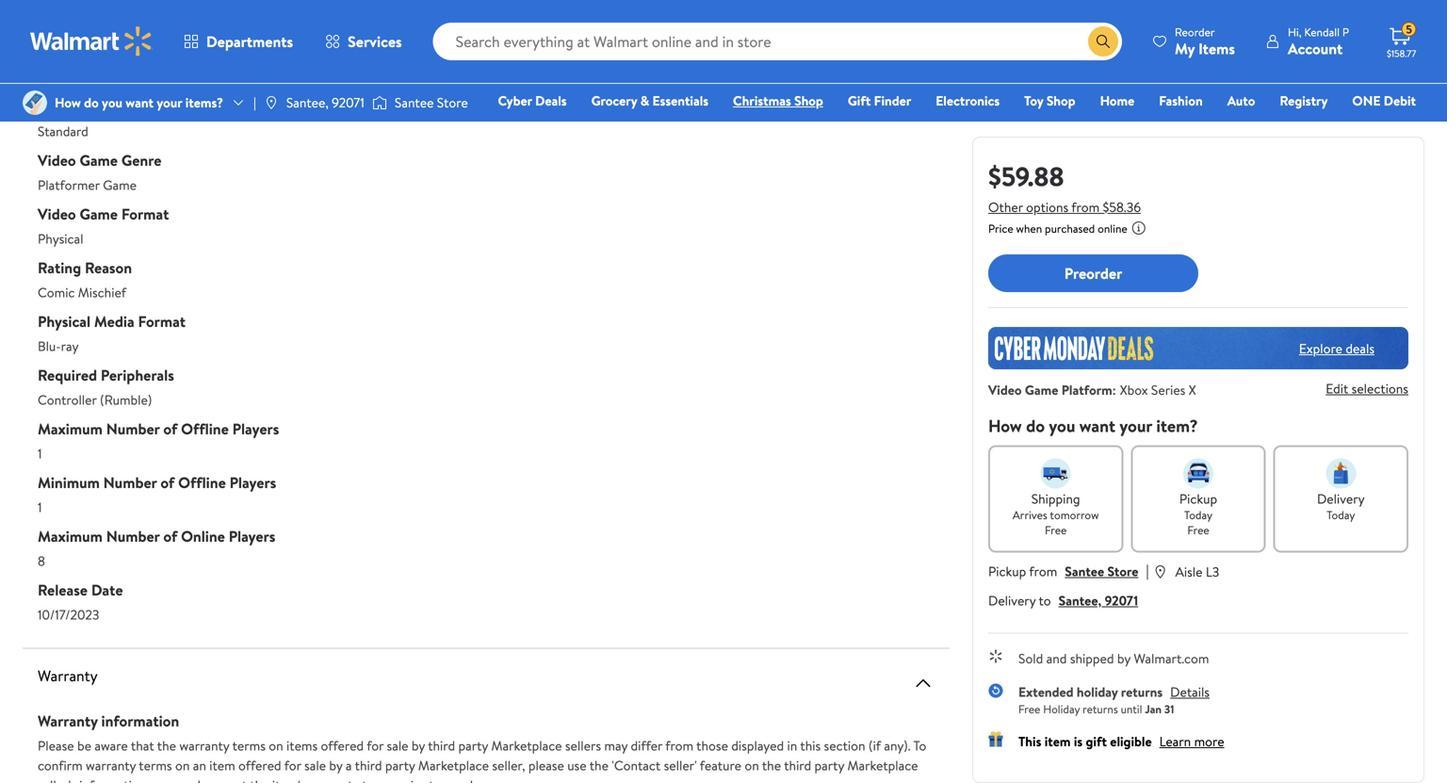 Task type: locate. For each thing, give the bounding box(es) containing it.
free up the 'aisle l3'
[[1188, 522, 1210, 538]]

genre
[[38, 42, 78, 63], [121, 150, 162, 171]]

1 vertical spatial |
[[1146, 560, 1149, 581]]

how up arrives
[[988, 414, 1022, 438]]

on left items
[[269, 736, 283, 755]]

0 vertical spatial by
[[1118, 649, 1131, 668]]

1 up minimum
[[38, 444, 42, 463]]

1 horizontal spatial santee
[[1065, 562, 1105, 580]]

0 vertical spatial do
[[84, 93, 99, 112]]

offered up a
[[321, 736, 364, 755]]

standard
[[38, 122, 88, 140]]

0 vertical spatial your
[[157, 93, 182, 112]]

(if
[[869, 736, 881, 755]]

those
[[697, 736, 728, 755]]

walmart+ link
[[1352, 117, 1425, 137]]

warranty down a
[[309, 776, 359, 783]]

0 vertical spatial delivery
[[1317, 490, 1365, 508]]

2 horizontal spatial by
[[1118, 649, 1131, 668]]

1 horizontal spatial your
[[1120, 414, 1152, 438]]

pickup down intent image for pickup
[[1180, 490, 1218, 508]]

shop right the christmas
[[794, 91, 823, 110]]

want down 'video game platform : xbox series x'
[[1080, 414, 1116, 438]]

shop right toy
[[1047, 91, 1076, 110]]

eligible
[[1110, 732, 1152, 751]]

sellers
[[565, 736, 601, 755]]

hi,
[[1288, 24, 1302, 40]]

of
[[163, 418, 177, 439], [160, 472, 175, 493], [163, 526, 177, 547]]

your left the items?
[[157, 93, 182, 112]]

by
[[1118, 649, 1131, 668], [412, 736, 425, 755], [329, 756, 343, 775]]

1 vertical spatial pickup
[[988, 562, 1026, 580]]

2 vertical spatial terms
[[362, 776, 395, 783]]

0 horizontal spatial free
[[1019, 701, 1041, 717]]

1 horizontal spatial genre
[[121, 150, 162, 171]]

store left cyber
[[437, 93, 468, 112]]

0 horizontal spatial santee,
[[286, 93, 329, 112]]

from
[[1072, 198, 1100, 216], [1029, 562, 1058, 580], [665, 736, 694, 755]]

1 vertical spatial by
[[412, 736, 425, 755]]

1 horizontal spatial do
[[1026, 414, 1045, 438]]

do for how do you want your items?
[[84, 93, 99, 112]]

you for how do you want your items?
[[102, 93, 122, 112]]

5
[[1406, 21, 1412, 37]]

Walmart Site-Wide search field
[[433, 23, 1122, 60]]

1 vertical spatial players
[[230, 472, 276, 493]]

item inside warranty information please be aware that the warranty terms on items offered for sale by third party marketplace sellers may differ from those displayed in this section (if any). to confirm warranty terms on an item offered for sale by a third party marketplace seller, please use the 'contact seller' feature on the third party marketplace seller's information page and request the item's warranty terms prior to purchase.
[[209, 756, 235, 775]]

1
[[38, 444, 42, 463], [38, 498, 42, 516]]

0 horizontal spatial terms
[[139, 756, 172, 775]]

for right items
[[367, 736, 384, 755]]

0 horizontal spatial 92071
[[332, 93, 365, 112]]

returns left 31
[[1121, 683, 1163, 701]]

 image
[[372, 93, 387, 112], [264, 95, 279, 110]]

1 horizontal spatial you
[[1049, 414, 1076, 438]]

pickup for pickup from santee store |
[[988, 562, 1026, 580]]

delivery up 'sold'
[[988, 591, 1036, 610]]

deals
[[1346, 339, 1375, 357]]

sale down items
[[304, 756, 326, 775]]

free inside extended holiday returns details free holiday returns until jan 31
[[1019, 701, 1041, 717]]

warranty down 10/17/2023
[[38, 665, 98, 686]]

marketplace up seller,
[[491, 736, 562, 755]]

maximum down controller
[[38, 418, 103, 439]]

92071 down the services dropdown button
[[332, 93, 365, 112]]

how do you want your items?
[[55, 93, 223, 112]]

by right shipped
[[1118, 649, 1131, 668]]

1 horizontal spatial today
[[1327, 507, 1355, 523]]

item up 'request'
[[209, 756, 235, 775]]

1 vertical spatial offline
[[178, 472, 226, 493]]

from up purchased
[[1072, 198, 1100, 216]]

do up standard
[[84, 93, 99, 112]]

92071
[[332, 93, 365, 112], [1105, 591, 1138, 610]]

information down aware
[[79, 776, 146, 783]]

video down platformer
[[38, 204, 76, 224]]

2 horizontal spatial from
[[1072, 198, 1100, 216]]

auto link
[[1219, 90, 1264, 111]]

2 horizontal spatial free
[[1188, 522, 1210, 538]]

account
[[1288, 38, 1343, 59]]

sold
[[1019, 649, 1043, 668]]

1 vertical spatial sale
[[304, 756, 326, 775]]

other
[[988, 198, 1023, 216]]

want
[[126, 93, 154, 112], [1080, 414, 1116, 438]]

number
[[106, 418, 160, 439], [103, 472, 157, 493], [106, 526, 160, 547]]

1 horizontal spatial warranty
[[179, 736, 229, 755]]

by left a
[[329, 756, 343, 775]]

purchase.
[[445, 776, 498, 783]]

terms up 'request'
[[232, 736, 266, 755]]

aware
[[95, 736, 128, 755]]

shipped
[[1070, 649, 1114, 668]]

1 horizontal spatial pickup
[[1180, 490, 1218, 508]]

how down arcade
[[55, 93, 81, 112]]

prior
[[398, 776, 426, 783]]

page
[[149, 776, 177, 783]]

element
[[123, 15, 170, 33]]

0 horizontal spatial to
[[429, 776, 441, 783]]

holiday
[[1077, 683, 1118, 701]]

0 horizontal spatial and
[[180, 776, 201, 783]]

use
[[567, 756, 587, 775]]

0 horizontal spatial do
[[84, 93, 99, 112]]

0 vertical spatial players
[[232, 418, 279, 439]]

1 vertical spatial delivery
[[988, 591, 1036, 610]]

item left is
[[1045, 732, 1071, 751]]

one
[[1353, 91, 1381, 110]]

0 horizontal spatial your
[[157, 93, 182, 112]]

and right 'sold'
[[1047, 649, 1067, 668]]

free left holiday
[[1019, 701, 1041, 717]]

marketplace up the purchase.
[[418, 756, 489, 775]]

terms up page
[[139, 756, 172, 775]]

1 warranty from the top
[[38, 665, 98, 686]]

and down an
[[180, 776, 201, 783]]

0 vertical spatial and
[[1047, 649, 1067, 668]]

physical up rating
[[38, 229, 83, 248]]

on down displayed
[[745, 756, 759, 775]]

1 horizontal spatial terms
[[232, 736, 266, 755]]

my
[[1175, 38, 1195, 59]]

you down platform
[[1049, 414, 1076, 438]]

0 horizontal spatial you
[[102, 93, 122, 112]]

warranty up please
[[38, 711, 98, 731]]

one debit walmart+
[[1353, 91, 1416, 136]]

2 horizontal spatial marketplace
[[848, 756, 918, 775]]

1 vertical spatial and
[[180, 776, 201, 783]]

0 horizontal spatial by
[[329, 756, 343, 775]]

1 vertical spatial maximum
[[38, 526, 103, 547]]

mischief
[[78, 283, 126, 302]]

xbox
[[1120, 381, 1148, 399]]

game
[[80, 150, 118, 171], [103, 176, 137, 194], [80, 204, 118, 224], [1025, 381, 1059, 399]]

 image
[[23, 90, 47, 115]]

online
[[181, 526, 225, 547]]

request
[[204, 776, 247, 783]]

1 vertical spatial how
[[988, 414, 1022, 438]]

free down the shipping
[[1045, 522, 1067, 538]]

game down platformer
[[80, 204, 118, 224]]

genre down how do you want your items?
[[121, 150, 162, 171]]

do
[[84, 93, 99, 112], [1026, 414, 1045, 438]]

and
[[1047, 649, 1067, 668], [180, 776, 201, 783]]

0 horizontal spatial shop
[[794, 91, 823, 110]]

1 horizontal spatial want
[[1080, 414, 1116, 438]]

how
[[55, 93, 81, 112], [988, 414, 1022, 438]]

1 horizontal spatial how
[[988, 414, 1022, 438]]

1 vertical spatial warranty
[[38, 711, 98, 731]]

format right media
[[138, 311, 186, 332]]

is
[[1074, 732, 1083, 751]]

1 horizontal spatial |
[[1146, 560, 1149, 581]]

party down section
[[815, 756, 844, 775]]

third up the purchase.
[[428, 736, 455, 755]]

the down displayed
[[762, 756, 781, 775]]

 image left santee, 92071
[[264, 95, 279, 110]]

minimum
[[38, 472, 100, 493]]

santee down services on the top left of the page
[[395, 93, 434, 112]]

1 shop from the left
[[794, 91, 823, 110]]

1 vertical spatial warranty
[[86, 756, 136, 775]]

today inside delivery today
[[1327, 507, 1355, 523]]

delivery down intent image for delivery
[[1317, 490, 1365, 508]]

the left item's
[[250, 776, 269, 783]]

|
[[253, 93, 256, 112], [1146, 560, 1149, 581]]

1 horizontal spatial from
[[1029, 562, 1058, 580]]

when
[[1016, 221, 1042, 237]]

0 vertical spatial information
[[101, 711, 179, 731]]

1 vertical spatial item
[[209, 756, 235, 775]]

game right platformer
[[103, 176, 137, 194]]

your down xbox
[[1120, 414, 1152, 438]]

genre up arcade
[[38, 42, 78, 63]]

1 vertical spatial store
[[1108, 562, 1139, 580]]

0 horizontal spatial item
[[209, 756, 235, 775]]

want for items?
[[126, 93, 154, 112]]

2 physical from the top
[[38, 311, 91, 332]]

santee, down pickup from santee store |
[[1059, 591, 1102, 610]]

1 horizontal spatial party
[[458, 736, 488, 755]]

from inside pickup from santee store |
[[1029, 562, 1058, 580]]

search icon image
[[1096, 34, 1111, 49]]

to down pickup from santee store |
[[1039, 591, 1051, 610]]

number right minimum
[[103, 472, 157, 493]]

video left platform
[[988, 381, 1022, 399]]

sale up prior
[[387, 736, 409, 755]]

0 vertical spatial offered
[[321, 736, 364, 755]]

today down intent image for delivery
[[1327, 507, 1355, 523]]

maximum up 8 at the bottom of page
[[38, 526, 103, 547]]

auto
[[1228, 91, 1256, 110]]

x
[[1189, 381, 1196, 399]]

92071 down santee store button
[[1105, 591, 1138, 610]]

gift
[[1086, 732, 1107, 751]]

| right the items?
[[253, 93, 256, 112]]

0 vertical spatial warranty
[[38, 665, 98, 686]]

do up intent image for shipping
[[1026, 414, 1045, 438]]

grocery & essentials link
[[583, 90, 717, 111]]

party up prior
[[385, 756, 415, 775]]

store up santee, 92071 button
[[1108, 562, 1139, 580]]

explore deals link
[[1292, 331, 1382, 365]]

how do you want your item?
[[988, 414, 1198, 438]]

free inside pickup today free
[[1188, 522, 1210, 538]]

cyber monday deals image
[[988, 327, 1409, 369]]

for up item's
[[284, 756, 301, 775]]

0 vertical spatial item
[[1045, 732, 1071, 751]]

third down in
[[784, 756, 811, 775]]

pickup down arrives
[[988, 562, 1026, 580]]

from up seller'
[[665, 736, 694, 755]]

pickup inside pickup from santee store |
[[988, 562, 1026, 580]]

party up the purchase.
[[458, 736, 488, 755]]

intent image for shipping image
[[1041, 458, 1071, 489]]

you right 'edition'
[[102, 93, 122, 112]]

(rumble)
[[100, 391, 152, 409]]

delivery
[[1317, 490, 1365, 508], [988, 591, 1036, 610]]

2 warranty from the top
[[38, 711, 98, 731]]

departments
[[206, 31, 293, 52]]

arcade
[[38, 68, 78, 87]]

1 vertical spatial 1
[[38, 498, 42, 516]]

cyber deals link
[[489, 90, 575, 111]]

1 vertical spatial santee
[[1065, 562, 1105, 580]]

returns left until
[[1083, 701, 1118, 717]]

0 vertical spatial 1
[[38, 444, 42, 463]]

today for delivery
[[1327, 507, 1355, 523]]

1 vertical spatial want
[[1080, 414, 1116, 438]]

2 vertical spatial from
[[665, 736, 694, 755]]

1 horizontal spatial shop
[[1047, 91, 1076, 110]]

Search search field
[[433, 23, 1122, 60]]

0 vertical spatial how
[[55, 93, 81, 112]]

1 horizontal spatial to
[[1039, 591, 1051, 610]]

1 horizontal spatial 92071
[[1105, 591, 1138, 610]]

0 vertical spatial number
[[106, 418, 160, 439]]

to right prior
[[429, 776, 441, 783]]

1 vertical spatial information
[[79, 776, 146, 783]]

1 vertical spatial physical
[[38, 311, 91, 332]]

today inside pickup today free
[[1184, 507, 1213, 523]]

third right a
[[355, 756, 382, 775]]

1 today from the left
[[1184, 507, 1213, 523]]

2 maximum from the top
[[38, 526, 103, 547]]

from up delivery to santee, 92071
[[1029, 562, 1058, 580]]

2 today from the left
[[1327, 507, 1355, 523]]

shipping arrives tomorrow free
[[1013, 490, 1099, 538]]

interactive
[[58, 15, 120, 33]]

video up platformer
[[38, 150, 76, 171]]

santee, down the services dropdown button
[[286, 93, 329, 112]]

warranty down aware
[[86, 756, 136, 775]]

christmas shop
[[733, 91, 823, 110]]

marketplace down the (if
[[848, 756, 918, 775]]

warranty up an
[[179, 736, 229, 755]]

delivery for today
[[1317, 490, 1365, 508]]

| left aisle
[[1146, 560, 1149, 581]]

2 shop from the left
[[1047, 91, 1076, 110]]

santee up santee, 92071 button
[[1065, 562, 1105, 580]]

number up date
[[106, 526, 160, 547]]

shop
[[794, 91, 823, 110], [1047, 91, 1076, 110]]

0 horizontal spatial from
[[665, 736, 694, 755]]

0 horizontal spatial pickup
[[988, 562, 1026, 580]]

number down (rumble)
[[106, 418, 160, 439]]

store
[[437, 93, 468, 112], [1108, 562, 1139, 580]]

store inside pickup from santee store |
[[1108, 562, 1139, 580]]

information up that
[[101, 711, 179, 731]]

free inside "shipping arrives tomorrow free"
[[1045, 522, 1067, 538]]

your
[[157, 93, 182, 112], [1120, 414, 1152, 438]]

warranty inside warranty information please be aware that the warranty terms on items offered for sale by third party marketplace sellers may differ from those displayed in this section (if any). to confirm warranty terms on an item offered for sale by a third party marketplace seller, please use the 'contact seller' feature on the third party marketplace seller's information page and request the item's warranty terms prior to purchase.
[[38, 711, 98, 731]]

arrives
[[1013, 507, 1048, 523]]

 image left the santee store
[[372, 93, 387, 112]]

terms
[[232, 736, 266, 755], [139, 756, 172, 775], [362, 776, 395, 783]]

seller's
[[38, 776, 76, 783]]

0 vertical spatial terms
[[232, 736, 266, 755]]

date
[[91, 580, 123, 600]]

santee store
[[395, 93, 468, 112]]

electronics link
[[927, 90, 1008, 111]]

free
[[1045, 522, 1067, 538], [1188, 522, 1210, 538], [1019, 701, 1041, 717]]

selections
[[1352, 379, 1409, 397]]

offered up item's
[[238, 756, 281, 775]]

items?
[[185, 93, 223, 112]]

1 maximum from the top
[[38, 418, 103, 439]]

1 down minimum
[[38, 498, 42, 516]]

format up reason
[[121, 204, 169, 224]]

0 vertical spatial video
[[38, 150, 76, 171]]

terms left prior
[[362, 776, 395, 783]]

by up prior
[[412, 736, 425, 755]]

0 horizontal spatial on
[[175, 756, 190, 775]]

please
[[38, 736, 74, 755]]

1 physical from the top
[[38, 229, 83, 248]]

santee, 92071 button
[[1059, 591, 1138, 610]]

1 vertical spatial offered
[[238, 756, 281, 775]]

1 horizontal spatial free
[[1045, 522, 1067, 538]]

warranty image
[[912, 672, 935, 694]]

today down intent image for pickup
[[1184, 507, 1213, 523]]

0 horizontal spatial store
[[437, 93, 468, 112]]

shop for toy shop
[[1047, 91, 1076, 110]]

sale
[[387, 736, 409, 755], [304, 756, 326, 775]]

no interactive element genre arcade edition standard video game genre platformer game video game format physical rating reason comic mischief physical media format blu-ray required peripherals controller (rumble) maximum number of offline players 1 minimum number of offline players 1 maximum number of online players 8 release date 10/17/2023
[[38, 15, 279, 624]]

on left an
[[175, 756, 190, 775]]

kendall
[[1305, 24, 1340, 40]]

1 vertical spatial to
[[429, 776, 441, 783]]

from inside warranty information please be aware that the warranty terms on items offered for sale by third party marketplace sellers may differ from those displayed in this section (if any). to confirm warranty terms on an item offered for sale by a third party marketplace seller, please use the 'contact seller' feature on the third party marketplace seller's information page and request the item's warranty terms prior to purchase.
[[665, 736, 694, 755]]

physical up ray
[[38, 311, 91, 332]]

1 horizontal spatial and
[[1047, 649, 1067, 668]]

want left the items?
[[126, 93, 154, 112]]

2 vertical spatial warranty
[[309, 776, 359, 783]]

2 horizontal spatial third
[[784, 756, 811, 775]]



Task type: describe. For each thing, give the bounding box(es) containing it.
tomorrow
[[1050, 507, 1099, 523]]

media
[[94, 311, 134, 332]]

services
[[348, 31, 402, 52]]

1 vertical spatial video
[[38, 204, 76, 224]]

2 vertical spatial number
[[106, 526, 160, 547]]

this item is gift eligible learn more
[[1019, 732, 1225, 751]]

0 horizontal spatial for
[[284, 756, 301, 775]]

explore deals
[[1299, 339, 1375, 357]]

learn
[[1160, 732, 1191, 751]]

intent image for pickup image
[[1184, 458, 1214, 489]]

a
[[346, 756, 352, 775]]

explore
[[1299, 339, 1343, 357]]

extended holiday returns details free holiday returns until jan 31
[[1019, 683, 1210, 717]]

2 horizontal spatial warranty
[[309, 776, 359, 783]]

one debit link
[[1344, 90, 1425, 111]]

aisle
[[1176, 563, 1203, 581]]

grocery & essentials
[[591, 91, 709, 110]]

holiday
[[1043, 701, 1080, 717]]

the right use
[[590, 756, 609, 775]]

8
[[38, 552, 45, 570]]

2 horizontal spatial terms
[[362, 776, 395, 783]]

online
[[1098, 221, 1128, 237]]

edit
[[1326, 379, 1349, 397]]

0 vertical spatial offline
[[181, 418, 229, 439]]

section
[[824, 736, 866, 755]]

edit selections button
[[1326, 379, 1409, 397]]

this
[[800, 736, 821, 755]]

0 vertical spatial santee
[[395, 93, 434, 112]]

seller,
[[492, 756, 525, 775]]

the right that
[[157, 736, 176, 755]]

santee store button
[[1065, 562, 1139, 580]]

delivery to santee, 92071
[[988, 591, 1138, 610]]

1 horizontal spatial marketplace
[[491, 736, 562, 755]]

purchased
[[1045, 221, 1095, 237]]

this
[[1019, 732, 1042, 751]]

game up platformer
[[80, 150, 118, 171]]

1 horizontal spatial returns
[[1121, 683, 1163, 701]]

1 horizontal spatial on
[[269, 736, 283, 755]]

feature
[[700, 756, 742, 775]]

shipping
[[1032, 490, 1080, 508]]

edition
[[38, 96, 85, 117]]

please
[[529, 756, 564, 775]]

ray
[[61, 337, 79, 355]]

1 vertical spatial of
[[160, 472, 175, 493]]

gifting made easy image
[[988, 732, 1004, 747]]

0 horizontal spatial returns
[[1083, 701, 1118, 717]]

2 1 from the top
[[38, 498, 42, 516]]

pickup for pickup today free
[[1180, 490, 1218, 508]]

do for how do you want your item?
[[1026, 414, 1045, 438]]

seller'
[[664, 756, 697, 775]]

comic
[[38, 283, 75, 302]]

0 horizontal spatial marketplace
[[418, 756, 489, 775]]

0 vertical spatial store
[[437, 93, 468, 112]]

pickup from santee store |
[[988, 560, 1149, 581]]

any).
[[884, 736, 911, 755]]

0 horizontal spatial warranty
[[86, 756, 136, 775]]

how for how do you want your item?
[[988, 414, 1022, 438]]

registry link
[[1272, 90, 1337, 111]]

items
[[287, 736, 318, 755]]

2 horizontal spatial on
[[745, 756, 759, 775]]

christmas shop link
[[725, 90, 832, 111]]

0 horizontal spatial party
[[385, 756, 415, 775]]

walmart+
[[1360, 118, 1416, 136]]

grocery
[[591, 91, 637, 110]]

 image for santee, 92071
[[264, 95, 279, 110]]

$59.88 other options from $58.36
[[988, 158, 1141, 216]]

aisle l3
[[1176, 563, 1220, 581]]

legal information image
[[1131, 221, 1147, 236]]

0 vertical spatial genre
[[38, 42, 78, 63]]

release
[[38, 580, 88, 600]]

want for item?
[[1080, 414, 1116, 438]]

delivery today
[[1317, 490, 1365, 523]]

l3
[[1206, 563, 1220, 581]]

warranty for warranty
[[38, 665, 98, 686]]

warranty for warranty information please be aware that the warranty terms on items offered for sale by third party marketplace sellers may differ from those displayed in this section (if any). to confirm warranty terms on an item offered for sale by a third party marketplace seller, please use the 'contact seller' feature on the third party marketplace seller's information page and request the item's warranty terms prior to purchase.
[[38, 711, 98, 731]]

delivery for to
[[988, 591, 1036, 610]]

warranty information please be aware that the warranty terms on items offered for sale by third party marketplace sellers may differ from those displayed in this section (if any). to confirm warranty terms on an item offered for sale by a third party marketplace seller, please use the 'contact seller' feature on the third party marketplace seller's information page and request the item's warranty terms prior to purchase.
[[38, 711, 927, 783]]

1 vertical spatial genre
[[121, 150, 162, 171]]

intent image for delivery image
[[1326, 458, 1356, 489]]

services button
[[309, 19, 418, 64]]

you for how do you want your item?
[[1049, 414, 1076, 438]]

your for items?
[[157, 93, 182, 112]]

in
[[787, 736, 797, 755]]

1 horizontal spatial item
[[1045, 732, 1071, 751]]

santee inside pickup from santee store |
[[1065, 562, 1105, 580]]

santee, 92071
[[286, 93, 365, 112]]

shop for christmas shop
[[794, 91, 823, 110]]

0 horizontal spatial third
[[355, 756, 382, 775]]

&
[[640, 91, 649, 110]]

1 horizontal spatial third
[[428, 736, 455, 755]]

 image for santee store
[[372, 93, 387, 112]]

p
[[1343, 24, 1349, 40]]

gift
[[848, 91, 871, 110]]

2 vertical spatial by
[[329, 756, 343, 775]]

10/17/2023
[[38, 605, 99, 624]]

gift finder link
[[839, 90, 920, 111]]

1 vertical spatial number
[[103, 472, 157, 493]]

more
[[1194, 732, 1225, 751]]

0 vertical spatial format
[[121, 204, 169, 224]]

home link
[[1092, 90, 1143, 111]]

registry
[[1280, 91, 1328, 110]]

cyber deals
[[498, 91, 567, 110]]

game left platform
[[1025, 381, 1059, 399]]

details
[[1171, 683, 1210, 701]]

0 vertical spatial warranty
[[179, 736, 229, 755]]

1 horizontal spatial sale
[[387, 736, 409, 755]]

how for how do you want your items?
[[55, 93, 81, 112]]

0 vertical spatial of
[[163, 418, 177, 439]]

items
[[1199, 38, 1235, 59]]

sold and shipped by walmart.com
[[1019, 649, 1209, 668]]

1 horizontal spatial by
[[412, 736, 425, 755]]

jan
[[1145, 701, 1162, 717]]

to inside warranty information please be aware that the warranty terms on items offered for sale by third party marketplace sellers may differ from those displayed in this section (if any). to confirm warranty terms on an item offered for sale by a third party marketplace seller, please use the 'contact seller' feature on the third party marketplace seller's information page and request the item's warranty terms prior to purchase.
[[429, 776, 441, 783]]

platform
[[1062, 381, 1113, 399]]

other options from $58.36 button
[[988, 198, 1141, 216]]

2 vertical spatial players
[[229, 526, 276, 547]]

christmas
[[733, 91, 791, 110]]

walmart.com
[[1134, 649, 1209, 668]]

learn more button
[[1160, 732, 1225, 751]]

31
[[1165, 701, 1175, 717]]

2 vertical spatial of
[[163, 526, 177, 547]]

displayed
[[731, 736, 784, 755]]

may
[[604, 736, 628, 755]]

that
[[131, 736, 154, 755]]

toy
[[1024, 91, 1044, 110]]

controller
[[38, 391, 97, 409]]

extended
[[1019, 683, 1074, 701]]

0 vertical spatial 92071
[[332, 93, 365, 112]]

item's
[[272, 776, 306, 783]]

your for item?
[[1120, 414, 1152, 438]]

2 vertical spatial video
[[988, 381, 1022, 399]]

today for pickup
[[1184, 507, 1213, 523]]

pickup today free
[[1180, 490, 1218, 538]]

price when purchased online
[[988, 221, 1128, 237]]

2 horizontal spatial party
[[815, 756, 844, 775]]

'contact
[[612, 756, 661, 775]]

and inside warranty information please be aware that the warranty terms on items offered for sale by third party marketplace sellers may differ from those displayed in this section (if any). to confirm warranty terms on an item offered for sale by a third party marketplace seller, please use the 'contact seller' feature on the third party marketplace seller's information page and request the item's warranty terms prior to purchase.
[[180, 776, 201, 783]]

0 vertical spatial to
[[1039, 591, 1051, 610]]

1 horizontal spatial for
[[367, 736, 384, 755]]

item?
[[1157, 414, 1198, 438]]

required
[[38, 365, 97, 385]]

0 horizontal spatial |
[[253, 93, 256, 112]]

walmart image
[[30, 26, 153, 57]]

reason
[[85, 257, 132, 278]]

from inside $59.88 other options from $58.36
[[1072, 198, 1100, 216]]

preorder button
[[988, 254, 1199, 292]]

1 1 from the top
[[38, 444, 42, 463]]

hi, kendall p account
[[1288, 24, 1349, 59]]

debit
[[1384, 91, 1416, 110]]

deals
[[535, 91, 567, 110]]

1 horizontal spatial santee,
[[1059, 591, 1102, 610]]

peripherals
[[101, 365, 174, 385]]

1 vertical spatial format
[[138, 311, 186, 332]]



Task type: vqa. For each thing, say whether or not it's contained in the screenshot.
Palm Desert, 92211 at top
no



